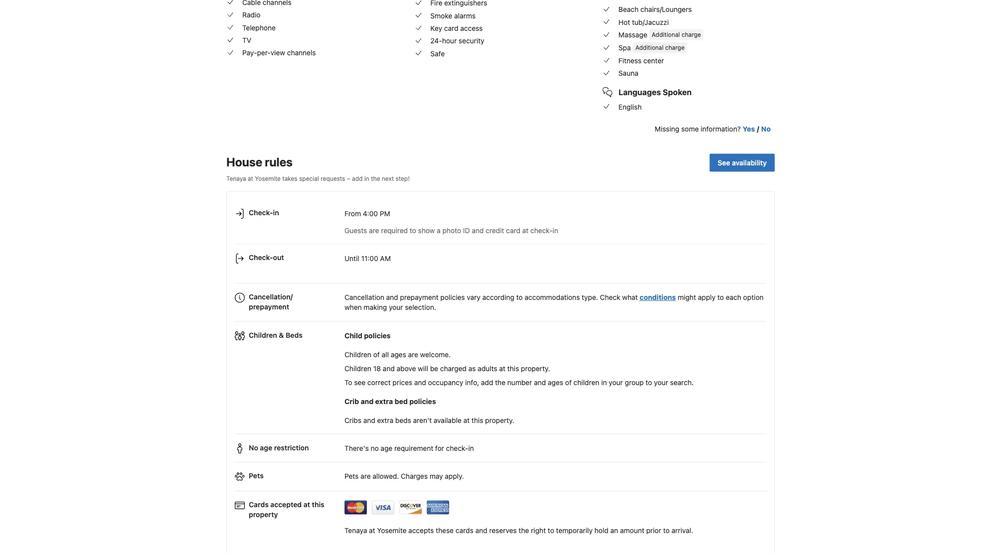 Task type: vqa. For each thing, say whether or not it's contained in the screenshot.
in
yes



Task type: describe. For each thing, give the bounding box(es) containing it.
from
[[344, 209, 361, 218]]

and right 18
[[383, 365, 395, 373]]

missing some information? yes / no
[[655, 125, 771, 133]]

add for the
[[481, 379, 493, 387]]

spa additional charge
[[618, 43, 685, 52]]

2 horizontal spatial your
[[654, 379, 668, 387]]

these
[[436, 527, 454, 535]]

no
[[371, 444, 379, 453]]

adults
[[478, 365, 497, 373]]

each
[[726, 293, 741, 302]]

the for cards
[[519, 527, 529, 535]]

extra for beds
[[377, 416, 393, 425]]

available
[[434, 416, 461, 425]]

tenaya for tenaya at yosemite accepts these cards and reserves the right to temporarily hold an amount prior to arrival.
[[344, 527, 367, 535]]

1 horizontal spatial your
[[609, 379, 623, 387]]

beach chairs/loungers
[[618, 5, 692, 13]]

children for children of all ages are welcome.
[[344, 351, 371, 359]]

property
[[249, 511, 278, 519]]

guests
[[344, 226, 367, 235]]

no age restriction
[[249, 444, 309, 452]]

tenaya at yosemite takes special requests – add in the next step!
[[226, 175, 410, 182]]

tv
[[242, 36, 251, 44]]

tenaya for tenaya at yosemite takes special requests – add in the next step!
[[226, 175, 246, 182]]

availability
[[732, 158, 767, 167]]

languages spoken
[[618, 87, 692, 97]]

4:00 pm
[[363, 209, 390, 218]]

are for allowed.
[[360, 472, 371, 481]]

channels
[[287, 49, 316, 57]]

sauna
[[618, 69, 638, 77]]

cancellation and prepayment policies vary according to accommodations type. check what conditions
[[344, 293, 676, 302]]

making
[[364, 303, 387, 312]]

at inside cards accepted at this property
[[303, 501, 310, 509]]

correct
[[367, 379, 391, 387]]

massage
[[618, 30, 647, 39]]

telephone
[[242, 23, 276, 32]]

all
[[382, 351, 389, 359]]

special
[[299, 175, 319, 182]]

type.
[[582, 293, 598, 302]]

pay-per-view channels
[[242, 49, 316, 57]]

discover image
[[399, 501, 422, 515]]

child
[[344, 332, 362, 340]]

beach
[[618, 5, 639, 13]]

next
[[382, 175, 394, 182]]

charged
[[440, 365, 467, 373]]

hot tub/jacuzzi
[[618, 18, 669, 26]]

/
[[757, 125, 759, 133]]

pets for pets
[[249, 472, 264, 480]]

to left show
[[410, 226, 416, 235]]

cards
[[249, 501, 269, 509]]

at right credit
[[522, 226, 528, 235]]

hot
[[618, 18, 630, 26]]

key card access
[[430, 24, 483, 32]]

tub/jacuzzi
[[632, 18, 669, 26]]

above
[[397, 365, 416, 373]]

hour
[[442, 37, 457, 45]]

per-
[[257, 49, 271, 57]]

are for required
[[369, 226, 379, 235]]

house
[[226, 155, 262, 169]]

pay-
[[242, 49, 257, 57]]

0 horizontal spatial property.
[[485, 416, 514, 425]]

prices
[[393, 379, 412, 387]]

spa
[[618, 43, 631, 52]]

and right cards
[[475, 527, 487, 535]]

accepted
[[270, 501, 302, 509]]

0 horizontal spatial of
[[373, 351, 380, 359]]

prepayment inside cancellation/ prepayment
[[249, 303, 289, 311]]

option
[[743, 293, 764, 302]]

1 vertical spatial of
[[565, 379, 572, 387]]

see availability button
[[710, 154, 775, 172]]

until 11:00 am
[[344, 254, 391, 263]]

apply.
[[445, 472, 464, 481]]

children & beds
[[249, 331, 303, 339]]

check- for out
[[249, 254, 273, 262]]

an
[[610, 527, 618, 535]]

hold
[[594, 527, 608, 535]]

cards
[[456, 527, 473, 535]]

takes
[[282, 175, 297, 182]]

1 horizontal spatial ages
[[548, 379, 563, 387]]

security
[[459, 37, 484, 45]]

1 horizontal spatial no
[[761, 125, 771, 133]]

credit
[[486, 226, 504, 235]]

as
[[468, 365, 476, 373]]

rules
[[265, 155, 293, 169]]

0 vertical spatial the
[[371, 175, 380, 182]]

additional for massage
[[652, 31, 680, 38]]

check-out
[[249, 254, 284, 262]]

beds
[[395, 416, 411, 425]]

view
[[271, 49, 285, 57]]

yes
[[743, 125, 755, 133]]

might apply to each option when making your selection.
[[344, 293, 764, 312]]

1 horizontal spatial this
[[471, 416, 483, 425]]

crib
[[344, 398, 359, 406]]

pets for pets are allowed. charges may apply.
[[344, 472, 359, 481]]

key
[[430, 24, 442, 32]]

safe
[[430, 49, 445, 57]]

id
[[463, 226, 470, 235]]

alarms
[[454, 11, 476, 20]]

children for children 18 and above will be charged as adults at this property.
[[344, 365, 371, 373]]

1 vertical spatial no
[[249, 444, 258, 452]]

1 horizontal spatial property.
[[521, 365, 550, 373]]

fitness
[[618, 56, 642, 65]]

selection.
[[405, 303, 436, 312]]

pets are allowed. charges may apply.
[[344, 472, 464, 481]]

info,
[[465, 379, 479, 387]]

to inside the 'might apply to each option when making your selection.'
[[717, 293, 724, 302]]

allowed.
[[373, 472, 399, 481]]

and right crib
[[361, 398, 373, 406]]

yosemite for accepts
[[377, 527, 406, 535]]

cards accepted at this property
[[249, 501, 324, 519]]

beds
[[286, 331, 303, 339]]

to right the according
[[516, 293, 523, 302]]

child policies
[[344, 332, 391, 340]]

1 horizontal spatial policies
[[409, 398, 436, 406]]

accepted payment methods and conditions element
[[235, 496, 766, 518]]

requests
[[321, 175, 345, 182]]



Task type: locate. For each thing, give the bounding box(es) containing it.
massage additional charge
[[618, 30, 701, 39]]

tenaya down house
[[226, 175, 246, 182]]

no left restriction
[[249, 444, 258, 452]]

this right accepted
[[312, 501, 324, 509]]

1 vertical spatial charge
[[665, 44, 685, 51]]

house rules
[[226, 155, 293, 169]]

cribs and extra beds aren't available at this property.
[[344, 416, 514, 425]]

1 horizontal spatial the
[[495, 379, 505, 387]]

conditions
[[640, 293, 676, 302]]

0 horizontal spatial your
[[389, 303, 403, 312]]

children left &
[[249, 331, 277, 339]]

to right right
[[548, 527, 554, 535]]

out
[[273, 254, 284, 262]]

at down house
[[248, 175, 253, 182]]

requirement
[[394, 444, 433, 453]]

there's no age requirement for check-in
[[344, 444, 474, 453]]

2 horizontal spatial policies
[[440, 293, 465, 302]]

0 vertical spatial tenaya
[[226, 175, 246, 182]]

1 horizontal spatial tenaya
[[344, 527, 367, 535]]

0 horizontal spatial the
[[371, 175, 380, 182]]

tenaya
[[226, 175, 246, 182], [344, 527, 367, 535]]

1 vertical spatial check-
[[446, 444, 468, 453]]

and right the cribs
[[363, 416, 375, 425]]

center
[[643, 56, 664, 65]]

ages right all
[[391, 351, 406, 359]]

1 vertical spatial ages
[[548, 379, 563, 387]]

0 horizontal spatial age
[[260, 444, 272, 452]]

0 vertical spatial no
[[761, 125, 771, 133]]

the for occupancy
[[495, 379, 505, 387]]

1 vertical spatial property.
[[485, 416, 514, 425]]

charges
[[401, 472, 428, 481]]

the left right
[[519, 527, 529, 535]]

2 vertical spatial policies
[[409, 398, 436, 406]]

of
[[373, 351, 380, 359], [565, 379, 572, 387]]

pets down there's
[[344, 472, 359, 481]]

see
[[718, 158, 730, 167]]

charge for spa
[[665, 44, 685, 51]]

1 vertical spatial children
[[344, 351, 371, 359]]

tenaya down mastercard icon
[[344, 527, 367, 535]]

yosemite for takes
[[255, 175, 281, 182]]

see availability
[[718, 158, 767, 167]]

your left search.
[[654, 379, 668, 387]]

check-
[[249, 209, 273, 217], [249, 254, 273, 262]]

the left next
[[371, 175, 380, 182]]

check- right credit
[[530, 226, 553, 235]]

0 vertical spatial extra
[[375, 398, 393, 406]]

your right making on the bottom of the page
[[389, 303, 403, 312]]

when
[[344, 303, 362, 312]]

1 vertical spatial this
[[471, 416, 483, 425]]

1 vertical spatial extra
[[377, 416, 393, 425]]

0 horizontal spatial this
[[312, 501, 324, 509]]

at right accepted
[[303, 501, 310, 509]]

and down will at the left bottom of the page
[[414, 379, 426, 387]]

visa image
[[372, 501, 395, 515]]

for
[[435, 444, 444, 453]]

photo
[[442, 226, 461, 235]]

chairs/loungers
[[640, 5, 692, 13]]

prepayment up the selection.
[[400, 293, 438, 302]]

1 horizontal spatial yosemite
[[377, 527, 406, 535]]

1 horizontal spatial card
[[506, 226, 520, 235]]

1 horizontal spatial pets
[[344, 472, 359, 481]]

0 vertical spatial add
[[352, 175, 363, 182]]

0 horizontal spatial no
[[249, 444, 258, 452]]

this up to see correct prices and occupancy info, add the number and ages of children in your group to your search.
[[507, 365, 519, 373]]

1 horizontal spatial age
[[381, 444, 392, 453]]

0 vertical spatial prepayment
[[400, 293, 438, 302]]

0 vertical spatial check-
[[249, 209, 273, 217]]

are down 4:00 pm
[[369, 226, 379, 235]]

1 vertical spatial prepayment
[[249, 303, 289, 311]]

charge inside spa additional charge
[[665, 44, 685, 51]]

and
[[472, 226, 484, 235], [386, 293, 398, 302], [383, 365, 395, 373], [414, 379, 426, 387], [534, 379, 546, 387], [361, 398, 373, 406], [363, 416, 375, 425], [475, 527, 487, 535]]

children of all ages are welcome.
[[344, 351, 451, 359]]

be
[[430, 365, 438, 373]]

age right 'no'
[[381, 444, 392, 453]]

are up above
[[408, 351, 418, 359]]

policies up aren't on the bottom left
[[409, 398, 436, 406]]

additional up spa additional charge
[[652, 31, 680, 38]]

the
[[371, 175, 380, 182], [495, 379, 505, 387], [519, 527, 529, 535]]

cancellation
[[344, 293, 384, 302]]

check- up check-out
[[249, 209, 273, 217]]

property. down to see correct prices and occupancy info, add the number and ages of children in your group to your search.
[[485, 416, 514, 425]]

2 vertical spatial are
[[360, 472, 371, 481]]

step!
[[396, 175, 410, 182]]

1 horizontal spatial check-
[[530, 226, 553, 235]]

1 vertical spatial check-
[[249, 254, 273, 262]]

0 horizontal spatial yosemite
[[255, 175, 281, 182]]

0 horizontal spatial prepayment
[[249, 303, 289, 311]]

charge
[[682, 31, 701, 38], [665, 44, 685, 51]]

yosemite down 'house rules'
[[255, 175, 281, 182]]

apply
[[698, 293, 715, 302]]

24-
[[430, 37, 442, 45]]

yes button
[[743, 124, 755, 134]]

add for in
[[352, 175, 363, 182]]

charge down chairs/loungers
[[682, 31, 701, 38]]

required
[[381, 226, 408, 235]]

0 vertical spatial charge
[[682, 31, 701, 38]]

mastercard image
[[344, 501, 367, 515]]

2 horizontal spatial this
[[507, 365, 519, 373]]

check- for in
[[249, 209, 273, 217]]

0 horizontal spatial card
[[444, 24, 458, 32]]

2 check- from the top
[[249, 254, 273, 262]]

smoke alarms
[[430, 11, 476, 20]]

check-
[[530, 226, 553, 235], [446, 444, 468, 453]]

and right number
[[534, 379, 546, 387]]

check- up cancellation/ at bottom
[[249, 254, 273, 262]]

information?
[[701, 125, 741, 133]]

from 4:00 pm
[[344, 209, 390, 218]]

arrival.
[[671, 527, 693, 535]]

missing
[[655, 125, 679, 133]]

number
[[507, 379, 532, 387]]

children 18 and above will be charged as adults at this property.
[[344, 365, 550, 373]]

extra left beds
[[377, 416, 393, 425]]

at right adults
[[499, 365, 505, 373]]

check
[[600, 293, 620, 302]]

charge inside massage additional charge
[[682, 31, 701, 38]]

0 horizontal spatial ages
[[391, 351, 406, 359]]

2 vertical spatial this
[[312, 501, 324, 509]]

occupancy
[[428, 379, 463, 387]]

add right –
[[352, 175, 363, 182]]

additional for spa
[[635, 44, 663, 51]]

additional inside spa additional charge
[[635, 44, 663, 51]]

this inside cards accepted at this property
[[312, 501, 324, 509]]

of left all
[[373, 351, 380, 359]]

1 check- from the top
[[249, 209, 273, 217]]

&
[[279, 331, 284, 339]]

the down adults
[[495, 379, 505, 387]]

18
[[373, 365, 381, 373]]

this right the available
[[471, 416, 483, 425]]

check-in
[[249, 209, 279, 217]]

0 horizontal spatial check-
[[446, 444, 468, 453]]

guests are required to show a photo id and credit card at check-in
[[344, 226, 558, 235]]

0 horizontal spatial pets
[[249, 472, 264, 480]]

at down visa image
[[369, 527, 375, 535]]

some
[[681, 125, 699, 133]]

0 vertical spatial children
[[249, 331, 277, 339]]

1 vertical spatial additional
[[635, 44, 663, 51]]

age left restriction
[[260, 444, 272, 452]]

24-hour security
[[430, 37, 484, 45]]

0 vertical spatial card
[[444, 24, 458, 32]]

0 vertical spatial check-
[[530, 226, 553, 235]]

will
[[418, 365, 428, 373]]

1 vertical spatial are
[[408, 351, 418, 359]]

spoken
[[663, 87, 692, 97]]

to right prior at the right bottom of the page
[[663, 527, 670, 535]]

right
[[531, 527, 546, 535]]

additional inside massage additional charge
[[652, 31, 680, 38]]

restriction
[[274, 444, 309, 452]]

1 horizontal spatial prepayment
[[400, 293, 438, 302]]

2 vertical spatial the
[[519, 527, 529, 535]]

children down child
[[344, 351, 371, 359]]

add
[[352, 175, 363, 182], [481, 379, 493, 387]]

yosemite
[[255, 175, 281, 182], [377, 527, 406, 535]]

check- right 'for'
[[446, 444, 468, 453]]

your inside the 'might apply to each option when making your selection.'
[[389, 303, 403, 312]]

extra left bed
[[375, 398, 393, 406]]

to see correct prices and occupancy info, add the number and ages of children in your group to your search.
[[344, 379, 694, 387]]

to left each
[[717, 293, 724, 302]]

at
[[248, 175, 253, 182], [522, 226, 528, 235], [499, 365, 505, 373], [463, 416, 470, 425], [303, 501, 310, 509], [369, 527, 375, 535]]

0 vertical spatial of
[[373, 351, 380, 359]]

1 horizontal spatial of
[[565, 379, 572, 387]]

1 vertical spatial yosemite
[[377, 527, 406, 535]]

no right /
[[761, 125, 771, 133]]

languages
[[618, 87, 661, 97]]

2 horizontal spatial the
[[519, 527, 529, 535]]

reserves
[[489, 527, 517, 535]]

yosemite down visa image
[[377, 527, 406, 535]]

english
[[618, 103, 642, 111]]

what
[[622, 293, 638, 302]]

and right id
[[472, 226, 484, 235]]

2 vertical spatial children
[[344, 365, 371, 373]]

of left children
[[565, 379, 572, 387]]

1 vertical spatial tenaya
[[344, 527, 367, 535]]

there's
[[344, 444, 369, 453]]

crib and extra bed policies
[[344, 398, 436, 406]]

policies left vary
[[440, 293, 465, 302]]

prepayment down cancellation/ at bottom
[[249, 303, 289, 311]]

your left the group
[[609, 379, 623, 387]]

ages left children
[[548, 379, 563, 387]]

until
[[344, 254, 359, 263]]

1 vertical spatial add
[[481, 379, 493, 387]]

at right the available
[[463, 416, 470, 425]]

american express image
[[427, 501, 450, 515]]

1 horizontal spatial add
[[481, 379, 493, 387]]

prior
[[646, 527, 661, 535]]

add down adults
[[481, 379, 493, 387]]

0 vertical spatial policies
[[440, 293, 465, 302]]

0 vertical spatial ages
[[391, 351, 406, 359]]

cancellation/
[[249, 293, 293, 301]]

additional up the center
[[635, 44, 663, 51]]

0 horizontal spatial tenaya
[[226, 175, 246, 182]]

1 vertical spatial policies
[[364, 332, 391, 340]]

property. up number
[[521, 365, 550, 373]]

are left allowed.
[[360, 472, 371, 481]]

charge for massage
[[682, 31, 701, 38]]

cribs
[[344, 416, 361, 425]]

0 vertical spatial yosemite
[[255, 175, 281, 182]]

prepayment
[[400, 293, 438, 302], [249, 303, 289, 311]]

0 horizontal spatial add
[[352, 175, 363, 182]]

children up see
[[344, 365, 371, 373]]

to right the group
[[646, 379, 652, 387]]

1 vertical spatial the
[[495, 379, 505, 387]]

0 vertical spatial are
[[369, 226, 379, 235]]

0 vertical spatial property.
[[521, 365, 550, 373]]

policies
[[440, 293, 465, 302], [364, 332, 391, 340], [409, 398, 436, 406]]

and up making on the bottom of the page
[[386, 293, 398, 302]]

to
[[410, 226, 416, 235], [516, 293, 523, 302], [717, 293, 724, 302], [646, 379, 652, 387], [548, 527, 554, 535], [663, 527, 670, 535]]

might
[[678, 293, 696, 302]]

conditions link
[[640, 293, 676, 302]]

card down the smoke alarms
[[444, 24, 458, 32]]

vary
[[467, 293, 480, 302]]

0 vertical spatial this
[[507, 365, 519, 373]]

0 vertical spatial additional
[[652, 31, 680, 38]]

1 vertical spatial card
[[506, 226, 520, 235]]

policies up all
[[364, 332, 391, 340]]

0 horizontal spatial policies
[[364, 332, 391, 340]]

charge down massage additional charge
[[665, 44, 685, 51]]

bed
[[395, 398, 408, 406]]

property.
[[521, 365, 550, 373], [485, 416, 514, 425]]

extra for bed
[[375, 398, 393, 406]]

pets up cards
[[249, 472, 264, 480]]

children for children & beds
[[249, 331, 277, 339]]

card right credit
[[506, 226, 520, 235]]



